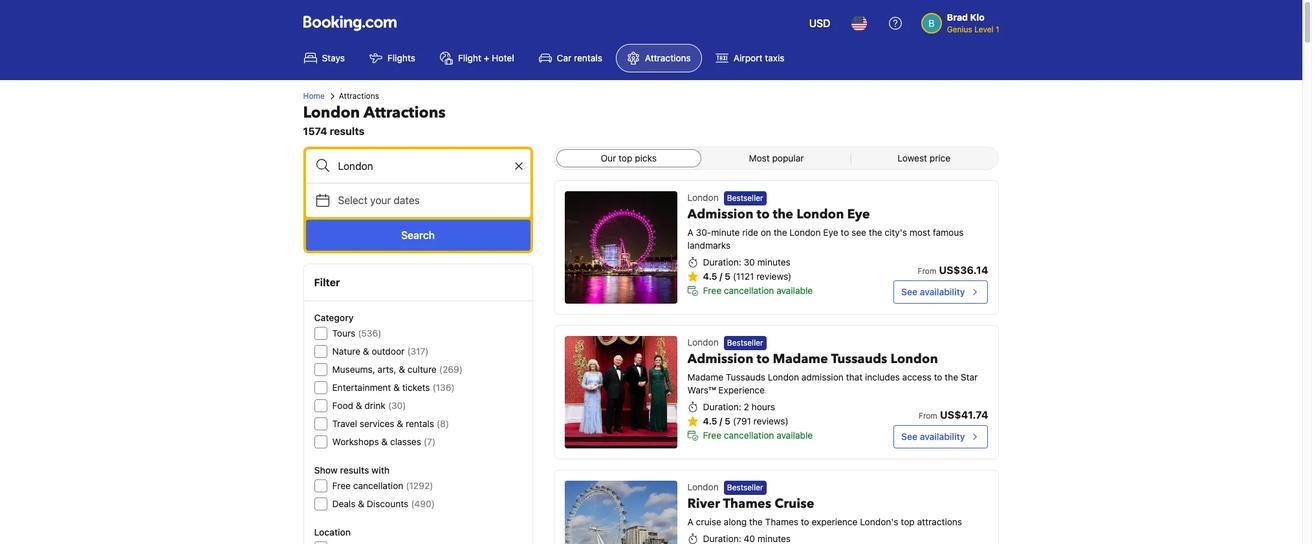 Task type: vqa. For each thing, say whether or not it's contained in the screenshot.


Task type: describe. For each thing, give the bounding box(es) containing it.
klo
[[970, 12, 985, 23]]

results inside london attractions 1574 results
[[330, 126, 365, 137]]

your account menu brad klo genius level 1 element
[[921, 6, 1005, 36]]

most popular
[[749, 153, 804, 164]]

food & drink (30)
[[332, 401, 406, 412]]

workshops
[[332, 437, 379, 448]]

flight
[[458, 52, 481, 63]]

location
[[314, 527, 351, 538]]

star
[[961, 372, 978, 383]]

our top picks
[[601, 153, 657, 164]]

cancellation for the
[[724, 286, 774, 297]]

london attractions 1574 results
[[303, 102, 446, 137]]

lowest price
[[898, 153, 951, 164]]

river thames cruise a cruise along the thames to experience london's top attractions
[[688, 496, 962, 528]]

a inside "river thames cruise a cruise along the thames to experience london's top attractions"
[[688, 517, 694, 528]]

stays
[[322, 52, 345, 63]]

river
[[688, 496, 720, 513]]

london inside london attractions 1574 results
[[303, 102, 360, 124]]

entertainment
[[332, 382, 391, 393]]

on
[[761, 227, 771, 238]]

famous
[[933, 227, 964, 238]]

taxis
[[765, 52, 785, 63]]

(8)
[[437, 419, 449, 430]]

the inside admission to madame tussauds london madame tussauds london admission that includes access to the star wars™ experience
[[945, 372, 958, 383]]

drink
[[365, 401, 386, 412]]

(136)
[[433, 382, 455, 393]]

availability for admission to madame tussauds london
[[920, 432, 965, 443]]

stays link
[[293, 44, 356, 72]]

the right on at the right
[[774, 227, 787, 238]]

0 vertical spatial top
[[619, 153, 632, 164]]

see availability for eye
[[901, 287, 965, 298]]

& for outdoor
[[363, 346, 369, 357]]

& for drink
[[356, 401, 362, 412]]

museums,
[[332, 364, 375, 375]]

admission to the london eye a 30-minute ride on the london eye to see the city's most famous landmarks
[[688, 206, 964, 251]]

1
[[996, 25, 999, 34]]

4.5 / 5 (791 reviews)
[[703, 416, 789, 427]]

1 vertical spatial thames
[[765, 517, 798, 528]]

(791
[[733, 416, 751, 427]]

select your dates
[[338, 195, 420, 206]]

& right arts,
[[399, 364, 405, 375]]

admission to the london eye image
[[565, 192, 677, 304]]

filter
[[314, 277, 340, 289]]

travel
[[332, 419, 357, 430]]

show
[[314, 465, 338, 476]]

(317)
[[407, 346, 429, 357]]

to right access
[[934, 372, 942, 383]]

1 vertical spatial tussauds
[[726, 372, 765, 383]]

tours (536)
[[332, 328, 381, 339]]

discounts
[[367, 499, 408, 510]]

arts,
[[378, 364, 396, 375]]

to inside "river thames cruise a cruise along the thames to experience london's top attractions"
[[801, 517, 809, 528]]

free cancellation (1292)
[[332, 481, 433, 492]]

availability for admission to the london eye
[[920, 287, 965, 298]]

attractions inside attractions link
[[645, 52, 691, 63]]

to up experience at bottom right
[[757, 351, 770, 368]]

5 for admission to madame tussauds london
[[725, 416, 730, 427]]

search button
[[306, 220, 530, 251]]

(490)
[[411, 499, 435, 510]]

minute
[[711, 227, 740, 238]]

wars™
[[688, 385, 716, 396]]

usd
[[809, 17, 831, 29]]

a inside admission to the london eye a 30-minute ride on the london eye to see the city's most famous landmarks
[[688, 227, 694, 238]]

& down "(30)" at left
[[397, 419, 403, 430]]

along
[[724, 517, 747, 528]]

hours
[[752, 402, 775, 413]]

booking.com image
[[303, 16, 396, 31]]

brad
[[947, 12, 968, 23]]

most
[[910, 227, 930, 238]]

2 vertical spatial cancellation
[[353, 481, 403, 492]]

reviews) for the
[[757, 271, 792, 282]]

your
[[370, 195, 391, 206]]

Where are you going? search field
[[306, 149, 530, 183]]

airport taxis
[[734, 52, 785, 63]]

+
[[484, 52, 489, 63]]

rentals inside car rentals 'link'
[[574, 52, 602, 63]]

see
[[852, 227, 866, 238]]

(7)
[[424, 437, 436, 448]]

bestseller for cruise
[[727, 484, 763, 493]]

30-
[[696, 227, 711, 238]]

4.5 for admission to madame tussauds london
[[703, 416, 717, 427]]

landmarks
[[688, 240, 731, 251]]

workshops & classes (7)
[[332, 437, 436, 448]]

popular
[[772, 153, 804, 164]]

nature & outdoor (317)
[[332, 346, 429, 357]]

attractions
[[917, 517, 962, 528]]

flights
[[388, 52, 415, 63]]

price
[[930, 153, 951, 164]]

flight + hotel
[[458, 52, 514, 63]]

dates
[[394, 195, 420, 206]]

from us$41.74
[[919, 410, 988, 421]]

cruise
[[775, 496, 814, 513]]

0 horizontal spatial eye
[[823, 227, 838, 238]]

cruise
[[696, 517, 721, 528]]

4.5 for admission to the london eye
[[703, 271, 717, 282]]

entertainment & tickets (136)
[[332, 382, 455, 393]]

services
[[360, 419, 394, 430]]

level
[[975, 25, 994, 34]]

search
[[401, 230, 435, 241]]

show results with
[[314, 465, 390, 476]]

brad klo genius level 1
[[947, 12, 999, 34]]

us$41.74
[[940, 410, 988, 421]]

to up on at the right
[[757, 206, 770, 223]]

home link
[[303, 91, 325, 102]]

30
[[744, 257, 755, 268]]

outdoor
[[372, 346, 405, 357]]

with
[[371, 465, 390, 476]]

/ for admission to the london eye
[[719, 271, 722, 282]]

(269)
[[439, 364, 463, 375]]

tickets
[[402, 382, 430, 393]]

free cancellation available for the
[[703, 286, 813, 297]]

to left see
[[841, 227, 849, 238]]



Task type: locate. For each thing, give the bounding box(es) containing it.
the up minutes
[[773, 206, 793, 223]]

1 vertical spatial attractions
[[339, 91, 379, 101]]

bestseller for the
[[727, 194, 763, 203]]

admission up the minute
[[688, 206, 753, 223]]

madame up wars™
[[688, 372, 723, 383]]

/ for admission to madame tussauds london
[[719, 416, 722, 427]]

1 vertical spatial /
[[719, 416, 722, 427]]

thames up along
[[723, 496, 771, 513]]

available
[[777, 286, 813, 297], [777, 430, 813, 441]]

duration: 2 hours
[[703, 402, 775, 413]]

0 vertical spatial eye
[[847, 206, 870, 223]]

see availability down from us$36.14
[[901, 287, 965, 298]]

reviews) down minutes
[[757, 271, 792, 282]]

admission to madame tussauds london madame tussauds london admission that includes access to the star wars™ experience
[[688, 351, 978, 396]]

free for admission to madame tussauds london
[[703, 430, 722, 441]]

available down the '4.5 / 5 (791 reviews)'
[[777, 430, 813, 441]]

the left star
[[945, 372, 958, 383]]

bestseller up experience at bottom right
[[727, 339, 763, 348]]

1 vertical spatial admission
[[688, 351, 753, 368]]

0 vertical spatial thames
[[723, 496, 771, 513]]

a
[[688, 227, 694, 238], [688, 517, 694, 528]]

1 free cancellation available from the top
[[703, 286, 813, 297]]

usd button
[[801, 8, 838, 39]]

1 vertical spatial rentals
[[406, 419, 434, 430]]

results left with
[[340, 465, 369, 476]]

from inside from us$41.74
[[919, 412, 937, 421]]

& down (536)
[[363, 346, 369, 357]]

to
[[757, 206, 770, 223], [841, 227, 849, 238], [757, 351, 770, 368], [934, 372, 942, 383], [801, 517, 809, 528]]

1 vertical spatial bestseller
[[727, 339, 763, 348]]

5
[[725, 271, 730, 282], [725, 416, 730, 427]]

availability down from us$41.74
[[920, 432, 965, 443]]

2 available from the top
[[777, 430, 813, 441]]

duration: left 2
[[703, 402, 741, 413]]

genius
[[947, 25, 972, 34]]

1 horizontal spatial eye
[[847, 206, 870, 223]]

see availability for london
[[901, 432, 965, 443]]

attractions
[[645, 52, 691, 63], [339, 91, 379, 101], [364, 102, 446, 124]]

0 vertical spatial tussauds
[[831, 351, 887, 368]]

2 4.5 from the top
[[703, 416, 717, 427]]

top right our
[[619, 153, 632, 164]]

1 4.5 from the top
[[703, 271, 717, 282]]

top inside "river thames cruise a cruise along the thames to experience london's top attractions"
[[901, 517, 915, 528]]

1 vertical spatial see availability
[[901, 432, 965, 443]]

2 free cancellation available from the top
[[703, 430, 813, 441]]

admission for admission to the london eye
[[688, 206, 753, 223]]

us$36.14
[[939, 265, 988, 276]]

1 vertical spatial results
[[340, 465, 369, 476]]

0 vertical spatial available
[[777, 286, 813, 297]]

2 a from the top
[[688, 517, 694, 528]]

1 vertical spatial 4.5
[[703, 416, 717, 427]]

reviews) for madame
[[754, 416, 789, 427]]

0 horizontal spatial top
[[619, 153, 632, 164]]

2 see from the top
[[901, 432, 918, 443]]

1 vertical spatial a
[[688, 517, 694, 528]]

london's
[[860, 517, 898, 528]]

0 vertical spatial free cancellation available
[[703, 286, 813, 297]]

from inside from us$36.14
[[918, 267, 936, 276]]

culture
[[408, 364, 437, 375]]

food
[[332, 401, 353, 412]]

flight + hotel link
[[429, 44, 525, 72]]

1 a from the top
[[688, 227, 694, 238]]

see for london
[[901, 432, 918, 443]]

select
[[338, 195, 368, 206]]

cancellation down with
[[353, 481, 403, 492]]

bestseller up along
[[727, 484, 763, 493]]

1 available from the top
[[777, 286, 813, 297]]

available down minutes
[[777, 286, 813, 297]]

1 vertical spatial from
[[919, 412, 937, 421]]

1 horizontal spatial top
[[901, 517, 915, 528]]

from
[[918, 267, 936, 276], [919, 412, 937, 421]]

experience
[[718, 385, 765, 396]]

cancellation down the '4.5 / 5 (791 reviews)'
[[724, 430, 774, 441]]

airport taxis link
[[705, 44, 796, 72]]

category
[[314, 313, 354, 324]]

see availability down from us$41.74
[[901, 432, 965, 443]]

home
[[303, 91, 325, 101]]

eye left see
[[823, 227, 838, 238]]

the
[[773, 206, 793, 223], [774, 227, 787, 238], [869, 227, 882, 238], [945, 372, 958, 383], [749, 517, 763, 528]]

0 vertical spatial free
[[703, 286, 722, 297]]

1 vertical spatial top
[[901, 517, 915, 528]]

1 bestseller from the top
[[727, 194, 763, 203]]

/ left (1121
[[719, 271, 722, 282]]

top right london's
[[901, 517, 915, 528]]

& for discounts
[[358, 499, 364, 510]]

lowest
[[898, 153, 927, 164]]

deals
[[332, 499, 356, 510]]

(1121
[[733, 271, 754, 282]]

0 vertical spatial see
[[901, 287, 918, 298]]

duration: 30 minutes
[[703, 257, 791, 268]]

0 vertical spatial see availability
[[901, 287, 965, 298]]

hotel
[[492, 52, 514, 63]]

the right see
[[869, 227, 882, 238]]

available for madame
[[777, 430, 813, 441]]

tussauds up experience at bottom right
[[726, 372, 765, 383]]

duration: down landmarks
[[703, 257, 741, 268]]

1 see availability from the top
[[901, 287, 965, 298]]

1 availability from the top
[[920, 287, 965, 298]]

2 see availability from the top
[[901, 432, 965, 443]]

2 vertical spatial attractions
[[364, 102, 446, 124]]

from for admission to the london eye
[[918, 267, 936, 276]]

0 vertical spatial results
[[330, 126, 365, 137]]

see down access
[[901, 432, 918, 443]]

deals & discounts (490)
[[332, 499, 435, 510]]

admission
[[802, 372, 844, 383]]

duration:
[[703, 257, 741, 268], [703, 402, 741, 413]]

& left drink
[[356, 401, 362, 412]]

1 vertical spatial eye
[[823, 227, 838, 238]]

travel services & rentals (8)
[[332, 419, 449, 430]]

see availability
[[901, 287, 965, 298], [901, 432, 965, 443]]

2 5 from the top
[[725, 416, 730, 427]]

(30)
[[388, 401, 406, 412]]

&
[[363, 346, 369, 357], [399, 364, 405, 375], [393, 382, 400, 393], [356, 401, 362, 412], [397, 419, 403, 430], [381, 437, 388, 448], [358, 499, 364, 510]]

free cancellation available
[[703, 286, 813, 297], [703, 430, 813, 441]]

bestseller up ride
[[727, 194, 763, 203]]

0 horizontal spatial rentals
[[406, 419, 434, 430]]

free cancellation available down the '4.5 / 5 (791 reviews)'
[[703, 430, 813, 441]]

1 5 from the top
[[725, 271, 730, 282]]

attractions inside london attractions 1574 results
[[364, 102, 446, 124]]

our
[[601, 153, 616, 164]]

tussauds
[[831, 351, 887, 368], [726, 372, 765, 383]]

from us$36.14
[[918, 265, 988, 276]]

1 vertical spatial cancellation
[[724, 430, 774, 441]]

1 duration: from the top
[[703, 257, 741, 268]]

free cancellation available down 4.5 / 5 (1121 reviews)
[[703, 286, 813, 297]]

rentals right car
[[574, 52, 602, 63]]

(536)
[[358, 328, 381, 339]]

free down the '4.5 / 5 (791 reviews)'
[[703, 430, 722, 441]]

0 vertical spatial 5
[[725, 271, 730, 282]]

from left us$36.14
[[918, 267, 936, 276]]

2 availability from the top
[[920, 432, 965, 443]]

admission to madame tussauds london image
[[565, 336, 677, 449]]

free up deals
[[332, 481, 351, 492]]

& right deals
[[358, 499, 364, 510]]

from left us$41.74
[[919, 412, 937, 421]]

madame up admission
[[773, 351, 828, 368]]

attractions link
[[616, 44, 702, 72]]

& up "(30)" at left
[[393, 382, 400, 393]]

rentals up (7) on the bottom left
[[406, 419, 434, 430]]

to down cruise
[[801, 517, 809, 528]]

2 vertical spatial bestseller
[[727, 484, 763, 493]]

4.5 down landmarks
[[703, 271, 717, 282]]

1 vertical spatial madame
[[688, 372, 723, 383]]

tussauds up that
[[831, 351, 887, 368]]

cancellation
[[724, 286, 774, 297], [724, 430, 774, 441], [353, 481, 403, 492]]

1 vertical spatial duration:
[[703, 402, 741, 413]]

3 bestseller from the top
[[727, 484, 763, 493]]

1 vertical spatial see
[[901, 432, 918, 443]]

0 vertical spatial duration:
[[703, 257, 741, 268]]

1 vertical spatial free cancellation available
[[703, 430, 813, 441]]

car rentals link
[[528, 44, 613, 72]]

1 vertical spatial free
[[703, 430, 722, 441]]

minutes
[[757, 257, 791, 268]]

availability down from us$36.14
[[920, 287, 965, 298]]

1 / from the top
[[719, 271, 722, 282]]

free down 4.5 / 5 (1121 reviews)
[[703, 286, 722, 297]]

/ left (791 in the bottom right of the page
[[719, 416, 722, 427]]

free cancellation available for madame
[[703, 430, 813, 441]]

results right 1574
[[330, 126, 365, 137]]

2 duration: from the top
[[703, 402, 741, 413]]

cancellation down 4.5 / 5 (1121 reviews)
[[724, 286, 774, 297]]

duration: for admission to madame tussauds london
[[703, 402, 741, 413]]

2 / from the top
[[719, 416, 722, 427]]

thames down cruise
[[765, 517, 798, 528]]

1 horizontal spatial madame
[[773, 351, 828, 368]]

a left cruise
[[688, 517, 694, 528]]

tours
[[332, 328, 355, 339]]

see for eye
[[901, 287, 918, 298]]

& down "travel services & rentals (8)"
[[381, 437, 388, 448]]

0 vertical spatial availability
[[920, 287, 965, 298]]

airport
[[734, 52, 763, 63]]

that
[[846, 372, 863, 383]]

duration: for admission to the london eye
[[703, 257, 741, 268]]

1 admission from the top
[[688, 206, 753, 223]]

admission inside admission to the london eye a 30-minute ride on the london eye to see the city's most famous landmarks
[[688, 206, 753, 223]]

results
[[330, 126, 365, 137], [340, 465, 369, 476]]

see down most
[[901, 287, 918, 298]]

admission inside admission to madame tussauds london madame tussauds london admission that includes access to the star wars™ experience
[[688, 351, 753, 368]]

0 vertical spatial 4.5
[[703, 271, 717, 282]]

0 horizontal spatial madame
[[688, 372, 723, 383]]

4.5 left (791 in the bottom right of the page
[[703, 416, 717, 427]]

4.5
[[703, 271, 717, 282], [703, 416, 717, 427]]

classes
[[390, 437, 421, 448]]

0 vertical spatial a
[[688, 227, 694, 238]]

0 vertical spatial from
[[918, 267, 936, 276]]

0 vertical spatial rentals
[[574, 52, 602, 63]]

see
[[901, 287, 918, 298], [901, 432, 918, 443]]

2
[[744, 402, 749, 413]]

1 vertical spatial 5
[[725, 416, 730, 427]]

reviews) down hours
[[754, 416, 789, 427]]

0 vertical spatial /
[[719, 271, 722, 282]]

1 horizontal spatial tussauds
[[831, 351, 887, 368]]

2 bestseller from the top
[[727, 339, 763, 348]]

1 see from the top
[[901, 287, 918, 298]]

available for the
[[777, 286, 813, 297]]

a left the 30-
[[688, 227, 694, 238]]

car
[[557, 52, 571, 63]]

thames
[[723, 496, 771, 513], [765, 517, 798, 528]]

0 vertical spatial attractions
[[645, 52, 691, 63]]

0 vertical spatial bestseller
[[727, 194, 763, 203]]

nature
[[332, 346, 360, 357]]

picks
[[635, 153, 657, 164]]

0 vertical spatial reviews)
[[757, 271, 792, 282]]

admission for admission to madame tussauds london
[[688, 351, 753, 368]]

flights link
[[358, 44, 426, 72]]

2 admission from the top
[[688, 351, 753, 368]]

5 left (1121
[[725, 271, 730, 282]]

0 horizontal spatial tussauds
[[726, 372, 765, 383]]

eye up see
[[847, 206, 870, 223]]

& for tickets
[[393, 382, 400, 393]]

& for classes
[[381, 437, 388, 448]]

0 vertical spatial cancellation
[[724, 286, 774, 297]]

most
[[749, 153, 770, 164]]

free for admission to the london eye
[[703, 286, 722, 297]]

river thames cruise image
[[565, 481, 677, 545]]

1 vertical spatial reviews)
[[754, 416, 789, 427]]

1 vertical spatial availability
[[920, 432, 965, 443]]

cancellation for madame
[[724, 430, 774, 441]]

the right along
[[749, 517, 763, 528]]

0 vertical spatial madame
[[773, 351, 828, 368]]

1 horizontal spatial rentals
[[574, 52, 602, 63]]

4.5 / 5 (1121 reviews)
[[703, 271, 792, 282]]

admission up wars™
[[688, 351, 753, 368]]

the inside "river thames cruise a cruise along the thames to experience london's top attractions"
[[749, 517, 763, 528]]

from for admission to madame tussauds london
[[919, 412, 937, 421]]

bestseller for madame
[[727, 339, 763, 348]]

5 left (791 in the bottom right of the page
[[725, 416, 730, 427]]

rentals
[[574, 52, 602, 63], [406, 419, 434, 430]]

1 vertical spatial available
[[777, 430, 813, 441]]

0 vertical spatial admission
[[688, 206, 753, 223]]

2 vertical spatial free
[[332, 481, 351, 492]]

5 for admission to the london eye
[[725, 271, 730, 282]]



